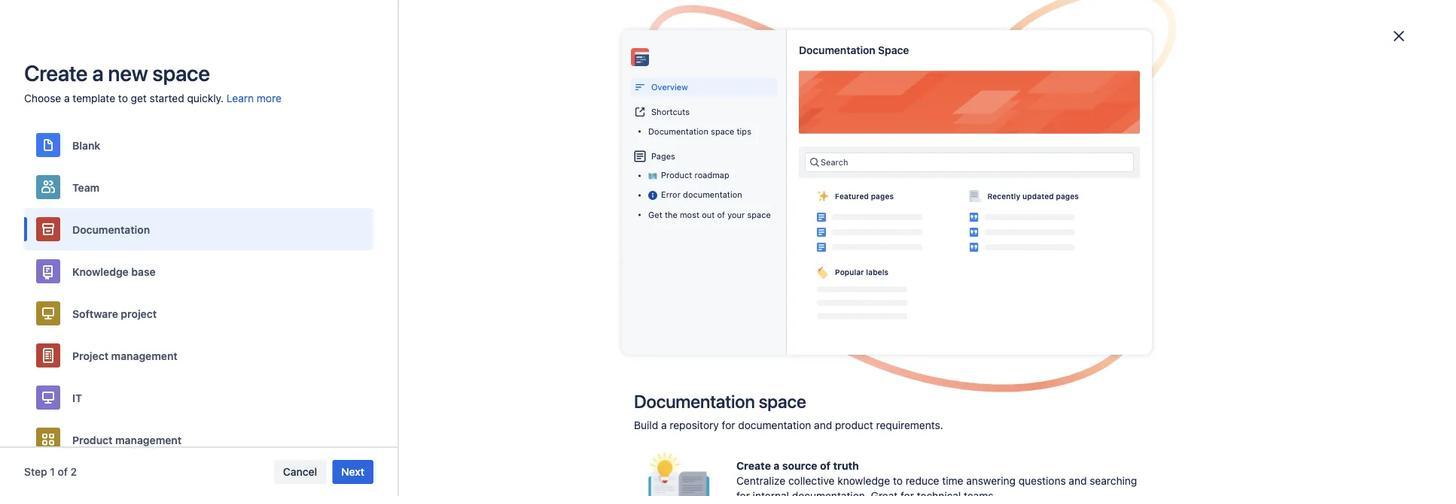 Task type: locate. For each thing, give the bounding box(es) containing it.
quickly.
[[187, 92, 224, 105]]

time
[[942, 476, 963, 488]]

get
[[131, 92, 147, 105]]

:info: image
[[648, 191, 657, 200]]

filter by title
[[372, 308, 428, 319]]

1 vertical spatial management
[[115, 434, 182, 447]]

spaces right 'your' at left
[[397, 118, 433, 130]]

1 horizontal spatial pages
[[1056, 192, 1079, 201]]

software project button
[[24, 293, 373, 335]]

team button
[[24, 166, 373, 209]]

1 horizontal spatial for
[[736, 491, 750, 497]]

0 horizontal spatial for
[[722, 420, 735, 432]]

product up 2 on the bottom
[[72, 434, 113, 447]]

and
[[814, 420, 832, 432], [1069, 476, 1087, 488]]

management down it button
[[115, 434, 182, 447]]

0 horizontal spatial pages
[[871, 192, 894, 201]]

spaces for all spaces
[[396, 272, 454, 293]]

create
[[589, 14, 623, 27], [24, 60, 88, 86], [980, 69, 1013, 81], [736, 460, 771, 473]]

of
[[717, 210, 725, 220], [820, 460, 831, 473], [58, 466, 68, 479]]

spaces for your spaces
[[397, 118, 433, 130]]

documentation inside button
[[72, 223, 150, 236]]

0 vertical spatial management
[[111, 350, 178, 362]]

management for product management
[[115, 434, 182, 447]]

documentation down roadmap
[[683, 190, 742, 200]]

create a space
[[980, 69, 1054, 81]]

create a space button
[[971, 63, 1063, 87]]

spaces inside all spaces region
[[396, 272, 454, 293]]

and right "questions"
[[1069, 476, 1087, 488]]

documentation inside documentation space build a repository for documentation and product requirements.
[[738, 420, 811, 432]]

pages right the updated
[[1056, 192, 1079, 201]]

0 horizontal spatial and
[[814, 420, 832, 432]]

management inside "button"
[[111, 350, 178, 362]]

cancel button
[[274, 461, 326, 485]]

open image
[[609, 326, 627, 344]]

:info: image
[[648, 191, 657, 200]]

all spaces region
[[372, 270, 1063, 497]]

1 vertical spatial to
[[893, 476, 903, 488]]

spaces inside your spaces region
[[397, 118, 433, 130]]

for inside documentation space build a repository for documentation and product requirements.
[[722, 420, 735, 432]]

base
[[131, 266, 156, 278]]

create for space
[[980, 69, 1013, 81]]

create banner
[[0, 0, 1435, 42]]

to up great at the right bottom
[[893, 476, 903, 488]]

and left product
[[814, 420, 832, 432]]

spaces
[[397, 118, 433, 130], [396, 272, 454, 293]]

a
[[92, 60, 104, 86], [1016, 69, 1022, 81], [64, 92, 70, 105], [661, 420, 667, 432], [774, 460, 780, 473]]

cancel
[[283, 466, 317, 479]]

documentation down shortcuts
[[648, 127, 708, 137]]

your
[[372, 118, 395, 130]]

template
[[73, 92, 115, 105]]

of right the "1"
[[58, 466, 68, 479]]

for right repository
[[722, 420, 735, 432]]

pages
[[651, 151, 675, 161]]

1 vertical spatial and
[[1069, 476, 1087, 488]]

overview
[[651, 82, 688, 92]]

documentation up repository
[[634, 392, 755, 413]]

create inside banner
[[589, 14, 623, 27]]

starred image
[[616, 181, 634, 199]]

1 horizontal spatial and
[[1069, 476, 1087, 488]]

0 vertical spatial spaces
[[397, 118, 433, 130]]

1 horizontal spatial product
[[661, 171, 692, 180]]

documentation space tips
[[648, 127, 751, 137]]

pages
[[871, 192, 894, 201], [1056, 192, 1079, 201]]

1 vertical spatial product
[[72, 434, 113, 447]]

create inside create a source of truth centralize collective knowledge to reduce time answering questions and searching for internal documentation. great for technical teams.
[[736, 460, 771, 473]]

to inside create a new space choose a template to get started quickly. learn more
[[118, 92, 128, 105]]

for down centralize at the bottom right of the page
[[736, 491, 750, 497]]

documentation for documentation space tips
[[648, 127, 708, 137]]

for
[[722, 420, 735, 432], [736, 491, 750, 497], [901, 491, 914, 497]]

documentation inside documentation space build a repository for documentation and product requirements.
[[634, 392, 755, 413]]

searching
[[1090, 476, 1137, 488]]

create inside create a new space choose a template to get started quickly. learn more
[[24, 60, 88, 86]]

1 horizontal spatial of
[[717, 210, 725, 220]]

blank button
[[24, 124, 373, 166]]

spaces
[[372, 64, 443, 90]]

watching
[[792, 330, 835, 341]]

documentation up source
[[738, 420, 811, 432]]

to
[[118, 92, 128, 105], [893, 476, 903, 488]]

documentation
[[799, 44, 875, 56], [648, 127, 708, 137], [72, 223, 150, 236], [634, 392, 755, 413]]

2 horizontal spatial of
[[820, 460, 831, 473]]

collective
[[788, 476, 835, 488]]

great
[[871, 491, 898, 497]]

management down project
[[111, 350, 178, 362]]

error documentation
[[661, 190, 742, 200]]

truth
[[833, 460, 859, 473]]

product inside button
[[72, 434, 113, 447]]

of up 'collective'
[[820, 460, 831, 473]]

documentation
[[683, 190, 742, 200], [738, 420, 811, 432]]

jhgcxhj link
[[651, 142, 784, 237]]

1 vertical spatial documentation
[[738, 420, 811, 432]]

of inside create a source of truth centralize collective knowledge to reduce time answering questions and searching for internal documentation. great for technical teams.
[[820, 460, 831, 473]]

to left the get
[[118, 92, 128, 105]]

a inside create a source of truth centralize collective knowledge to reduce time answering questions and searching for internal documentation. great for technical teams.
[[774, 460, 780, 473]]

title
[[410, 308, 428, 319]]

project management button
[[24, 335, 373, 377]]

documentation space
[[799, 44, 909, 56]]

create a source of truth centralize collective knowledge to reduce time answering questions and searching for internal documentation. great for technical teams.
[[736, 460, 1137, 497]]

documentation.
[[792, 491, 868, 497]]

product management button
[[24, 419, 373, 462]]

blank
[[72, 139, 100, 152]]

a inside documentation space build a repository for documentation and product requirements.
[[661, 420, 667, 432]]

pages right featured
[[871, 192, 894, 201]]

product management
[[72, 434, 182, 447]]

teams.
[[964, 491, 997, 497]]

documentation up knowledge base
[[72, 223, 150, 236]]

space
[[152, 60, 210, 86], [1024, 69, 1054, 81], [711, 127, 734, 137], [747, 210, 771, 220], [759, 392, 806, 413]]

management
[[111, 350, 178, 362], [115, 434, 182, 447]]

management for project management
[[111, 350, 178, 362]]

step 1 of 2
[[24, 466, 77, 479]]

documentation left space
[[799, 44, 875, 56]]

management inside button
[[115, 434, 182, 447]]

1 vertical spatial spaces
[[396, 272, 454, 293]]

broken magnifying glass image
[[667, 377, 768, 497]]

0 vertical spatial to
[[118, 92, 128, 105]]

learn more link
[[227, 91, 282, 106]]

of right out
[[717, 210, 725, 220]]

1 horizontal spatial to
[[893, 476, 903, 488]]

1 pages from the left
[[871, 192, 894, 201]]

1
[[50, 466, 55, 479]]

jhgcxhj
[[664, 202, 699, 215]]

0 horizontal spatial product
[[72, 434, 113, 447]]

create inside popup button
[[980, 69, 1013, 81]]

for down reduce
[[901, 491, 914, 497]]

spaces up title
[[396, 272, 454, 293]]

0 horizontal spatial to
[[118, 92, 128, 105]]

a for space
[[1016, 69, 1022, 81]]

product up error
[[661, 171, 692, 180]]

0 vertical spatial and
[[814, 420, 832, 432]]

your
[[728, 210, 745, 220]]

0 vertical spatial product
[[661, 171, 692, 180]]

a inside popup button
[[1016, 69, 1022, 81]]

knowledge base button
[[24, 251, 373, 293]]

requirements.
[[876, 420, 943, 432]]

reduce
[[906, 476, 939, 488]]



Task type: describe. For each thing, give the bounding box(es) containing it.
shortcuts
[[651, 107, 690, 117]]

software
[[72, 308, 118, 320]]

repository
[[670, 420, 719, 432]]

a for source
[[774, 460, 780, 473]]

your spaces
[[372, 118, 433, 130]]

build
[[634, 420, 658, 432]]

answering
[[966, 476, 1016, 488]]

all
[[372, 272, 392, 293]]

search image
[[1155, 15, 1167, 27]]

questions
[[1019, 476, 1066, 488]]

filter
[[372, 308, 395, 319]]

the
[[665, 210, 678, 220]]

:map: image
[[648, 172, 657, 181]]

and inside create a source of truth centralize collective knowledge to reduce time answering questions and searching for internal documentation. great for technical teams.
[[1069, 476, 1087, 488]]

space inside documentation space build a repository for documentation and product requirements.
[[759, 392, 806, 413]]

started
[[150, 92, 184, 105]]

get the most out of your space
[[648, 210, 771, 220]]

new
[[108, 60, 148, 86]]

knowledge
[[72, 266, 129, 278]]

source
[[782, 460, 817, 473]]

and inside documentation space build a repository for documentation and product requirements.
[[814, 420, 832, 432]]

giulia masi
[[386, 202, 438, 215]]

recently updated pages
[[988, 192, 1079, 201]]

technical
[[917, 491, 961, 497]]

your spaces region
[[372, 112, 1063, 249]]

Search field
[[1149, 9, 1300, 33]]

most
[[680, 210, 700, 220]]

space inside create a new space choose a template to get started quickly. learn more
[[152, 60, 210, 86]]

it
[[72, 392, 82, 405]]

:map: image
[[648, 172, 657, 181]]

out
[[702, 210, 715, 220]]

product for product management
[[72, 434, 113, 447]]

to inside create a source of truth centralize collective knowledge to reduce time answering questions and searching for internal documentation. great for technical teams.
[[893, 476, 903, 488]]

knowledge base
[[72, 266, 156, 278]]

roadmap
[[695, 171, 729, 180]]

popular
[[835, 268, 864, 277]]

giulia masi link
[[373, 142, 506, 237]]

step
[[24, 466, 47, 479]]

project management
[[72, 350, 178, 362]]

documentation space build a repository for documentation and product requirements.
[[634, 392, 943, 432]]

masi
[[415, 202, 438, 215]]

get
[[648, 210, 662, 220]]

tips
[[737, 127, 751, 137]]

create a new space dialog
[[0, 0, 1435, 497]]

a for new
[[92, 60, 104, 86]]

0 vertical spatial documentation
[[683, 190, 742, 200]]

featured pages
[[835, 192, 894, 201]]

create a new space choose a template to get started quickly. learn more
[[24, 60, 282, 105]]

close image
[[1390, 27, 1408, 45]]

by
[[397, 308, 408, 319]]

internal
[[753, 491, 789, 497]]

product roadmap
[[661, 171, 729, 180]]

next
[[341, 466, 364, 479]]

create link
[[580, 9, 632, 33]]

documentation for documentation space build a repository for documentation and product requirements.
[[634, 392, 755, 413]]

product
[[835, 420, 873, 432]]

it button
[[24, 377, 373, 419]]

more
[[257, 92, 282, 105]]

search
[[821, 158, 848, 168]]

Filter by title field
[[389, 324, 518, 345]]

watching button
[[786, 326, 841, 345]]

project
[[121, 308, 157, 320]]

choose
[[24, 92, 61, 105]]

documentation for documentation
[[72, 223, 150, 236]]

learn
[[227, 92, 254, 105]]

next button
[[332, 461, 373, 485]]

project
[[72, 350, 109, 362]]

create for source
[[736, 460, 771, 473]]

2 pages from the left
[[1056, 192, 1079, 201]]

2
[[71, 466, 77, 479]]

updated
[[1023, 192, 1054, 201]]

labels
[[866, 268, 889, 277]]

product for product roadmap
[[661, 171, 692, 180]]

documentation for documentation space
[[799, 44, 875, 56]]

error
[[661, 190, 681, 200]]

software project
[[72, 308, 157, 320]]

all spaces
[[372, 272, 454, 293]]

centralize
[[736, 476, 786, 488]]

giulia
[[386, 202, 413, 215]]

popular labels
[[835, 268, 889, 277]]

space inside popup button
[[1024, 69, 1054, 81]]

2 horizontal spatial for
[[901, 491, 914, 497]]

0 horizontal spatial of
[[58, 466, 68, 479]]

knowledge
[[838, 476, 890, 488]]

space
[[878, 44, 909, 56]]

create for new
[[24, 60, 88, 86]]

team
[[72, 181, 100, 194]]

featured
[[835, 192, 869, 201]]



Task type: vqa. For each thing, say whether or not it's contained in the screenshot.
middle of
yes



